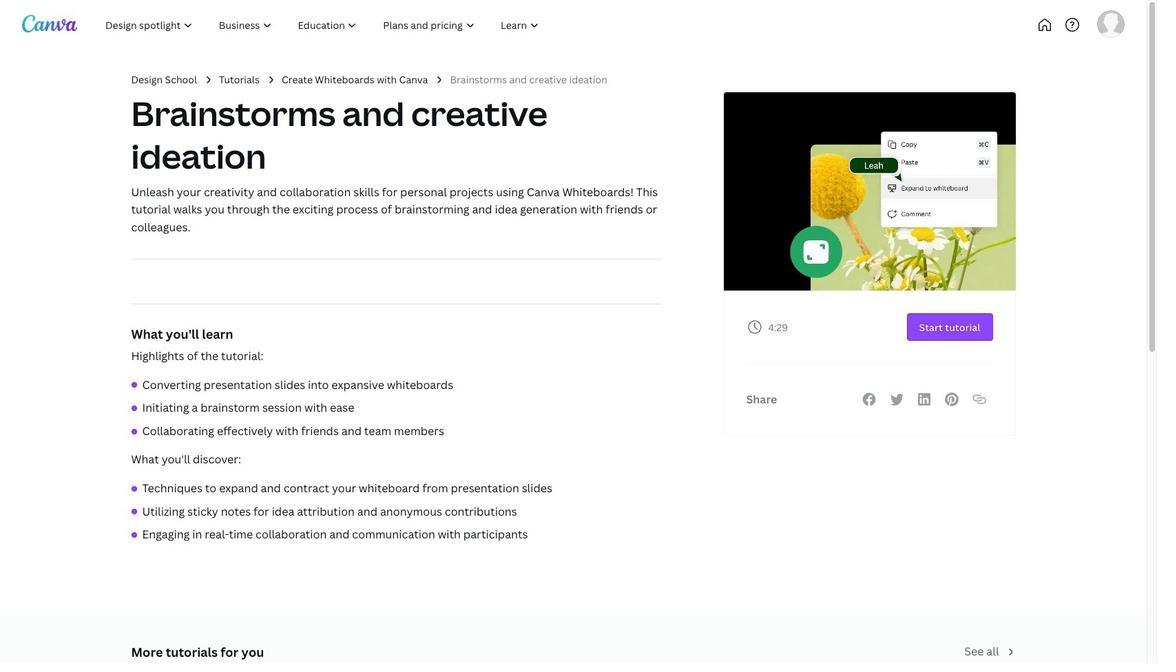 Task type: locate. For each thing, give the bounding box(es) containing it.
top level navigation element
[[94, 11, 598, 39]]



Task type: describe. For each thing, give the bounding box(es) containing it.
brainstorms and creative ideation image
[[724, 92, 1016, 291]]



Task type: vqa. For each thing, say whether or not it's contained in the screenshot.
Isolated Surfboard Design Vector Illustration IMAGE
no



